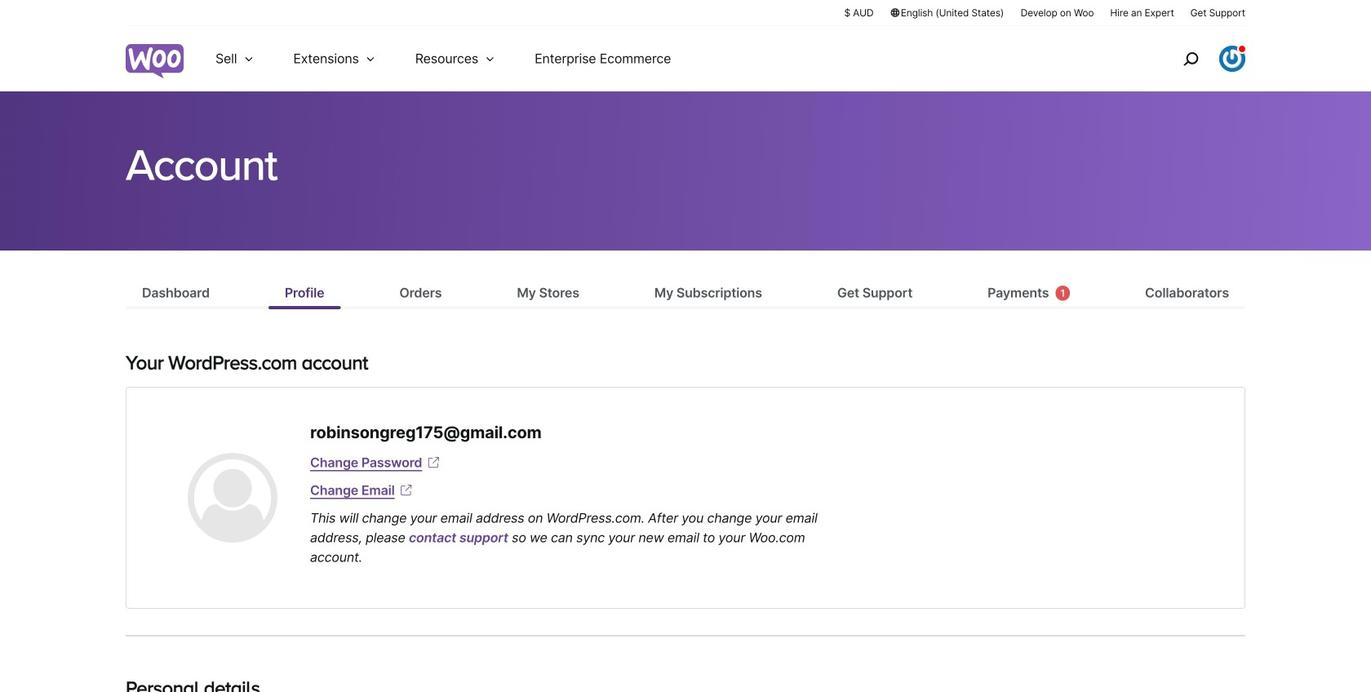 Task type: describe. For each thing, give the bounding box(es) containing it.
gravatar image image
[[188, 453, 278, 543]]

open account menu image
[[1219, 46, 1246, 72]]

1 vertical spatial external link image
[[398, 482, 414, 499]]



Task type: vqa. For each thing, say whether or not it's contained in the screenshot.
850
no



Task type: locate. For each thing, give the bounding box(es) containing it.
1 horizontal spatial external link image
[[426, 455, 442, 471]]

search image
[[1178, 46, 1204, 72]]

external link image
[[426, 455, 442, 471], [398, 482, 414, 499]]

0 horizontal spatial external link image
[[398, 482, 414, 499]]

0 vertical spatial external link image
[[426, 455, 442, 471]]

service navigation menu element
[[1148, 32, 1246, 85]]



